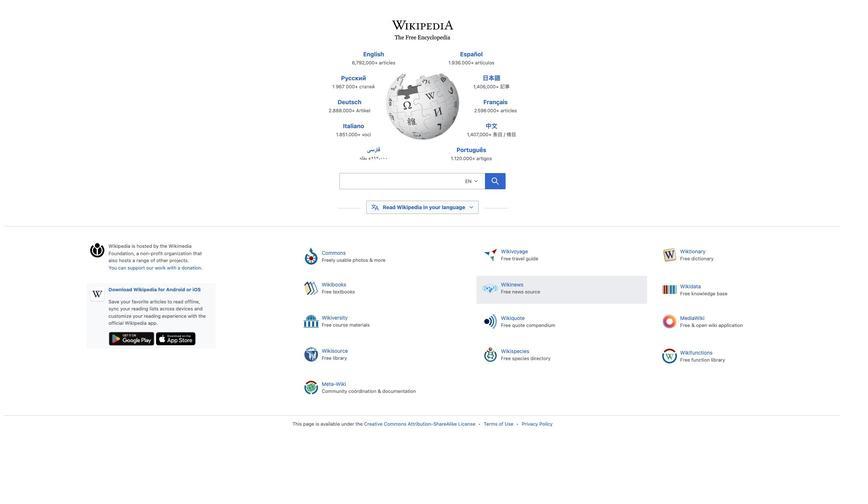 Task type: locate. For each thing, give the bounding box(es) containing it.
None search field
[[323, 171, 522, 194]]

None search field
[[340, 173, 485, 189]]

top languages element
[[321, 50, 525, 170]]



Task type: describe. For each thing, give the bounding box(es) containing it.
other projects element
[[297, 243, 841, 409]]



